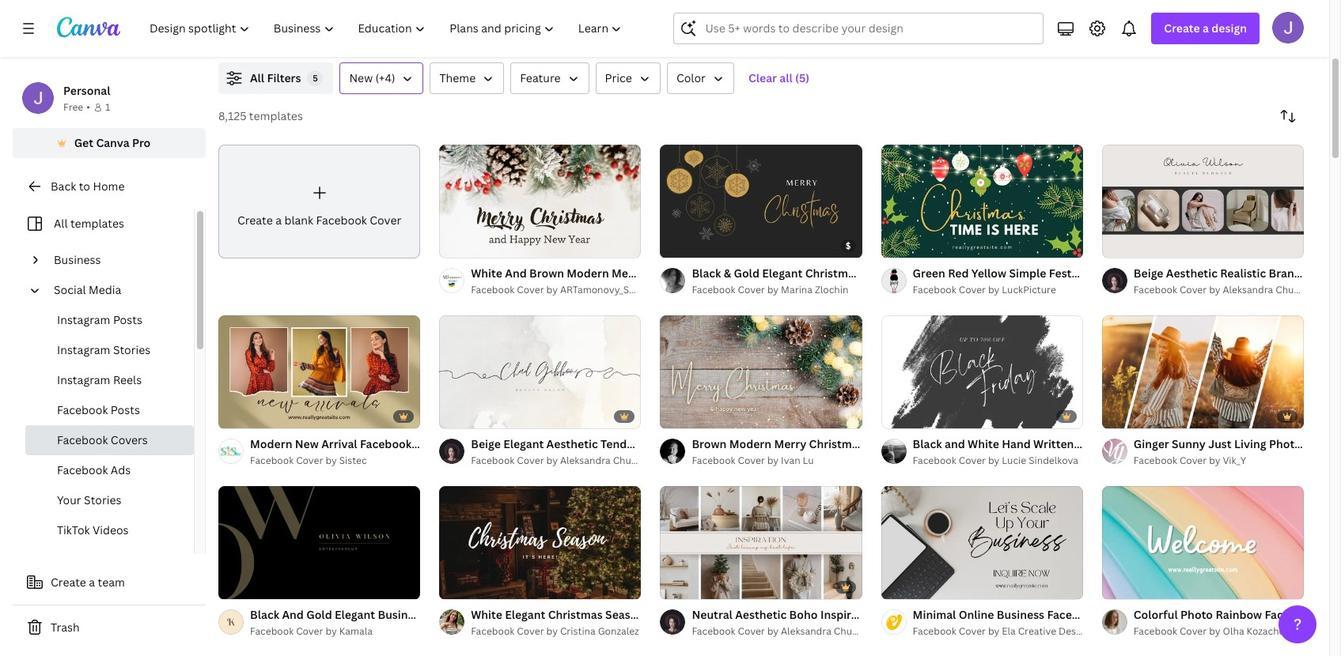 Task type: locate. For each thing, give the bounding box(es) containing it.
•
[[86, 101, 90, 114]]

baubles
[[863, 266, 906, 281]]

facebook inside facebook cover by lucie sindelkova 'link'
[[913, 454, 957, 468]]

facebook cover by aleksandra chubar link for beige elegant aesthetic tender beauty salon facebook cover image
[[471, 453, 647, 469]]

living
[[1235, 437, 1267, 452]]

aleksandra for the neutral aesthetic boho inspiration moodboard photo collage facebook cover
[[781, 625, 832, 638]]

elegant up facebook cover by marina zlochin link
[[762, 266, 803, 281]]

christmas
[[805, 266, 860, 281], [809, 437, 864, 452], [548, 608, 603, 623]]

artamonovy_studio
[[560, 283, 659, 297]]

instagram up instagram reels
[[57, 343, 110, 358]]

1 vertical spatial instagram
[[57, 343, 110, 358]]

0 vertical spatial facebook cover by aleksandra chubar link
[[1134, 282, 1310, 298]]

lu
[[803, 454, 814, 468]]

home
[[93, 179, 125, 194]]

aleksandra inside beige elegant aesthetic tender beauty salon facebook cover facebook cover by aleksandra chubar
[[560, 454, 611, 468]]

2 horizontal spatial a
[[1203, 21, 1209, 36]]

merry
[[774, 437, 807, 452]]

your stories link
[[25, 486, 194, 516]]

0 horizontal spatial gold
[[306, 607, 332, 622]]

1 horizontal spatial gold
[[734, 266, 760, 281]]

green red yellow simple festive illustration christmas quote facebook cover image
[[881, 145, 1083, 258]]

Sort by button
[[1273, 101, 1304, 132]]

templates inside all templates link
[[70, 216, 124, 231]]

black left &
[[692, 266, 721, 281]]

all
[[250, 70, 264, 85], [54, 216, 68, 231]]

1 horizontal spatial new
[[349, 70, 373, 85]]

2 horizontal spatial aleksandra
[[1223, 283, 1274, 297]]

0 vertical spatial templates
[[249, 108, 303, 123]]

black left and
[[250, 607, 279, 622]]

0 vertical spatial facebook cover by aleksandra chubar
[[1134, 283, 1310, 297]]

modern up "facebook cover by sistec" link
[[250, 437, 292, 452]]

christmas inside brown modern merry christmas facebook cover facebook cover by ivan lu
[[809, 437, 864, 452]]

business up social
[[54, 252, 101, 267]]

0 horizontal spatial all
[[54, 216, 68, 231]]

by inside brown modern merry christmas facebook cover facebook cover by ivan lu
[[767, 454, 779, 468]]

all down back
[[54, 216, 68, 231]]

business up ela
[[997, 608, 1045, 623]]

black and gold elegant business name facebook cover image
[[218, 486, 420, 600]]

gold inside black and gold elegant business name facebook cover facebook cover by kamala
[[306, 607, 332, 622]]

minimal
[[913, 608, 956, 623]]

jacob simon image
[[1273, 12, 1304, 44]]

create left design
[[1164, 21, 1200, 36]]

vik_y
[[1223, 454, 1247, 468]]

create left blank at left top
[[237, 213, 273, 228]]

your
[[57, 493, 81, 508]]

business left name
[[378, 607, 425, 622]]

name
[[428, 607, 460, 622]]

new (+4) button
[[340, 63, 424, 94]]

1 vertical spatial templates
[[70, 216, 124, 231]]

modern new arrival facebook cover image
[[218, 315, 420, 429]]

0 horizontal spatial templates
[[70, 216, 124, 231]]

create inside dropdown button
[[1164, 21, 1200, 36]]

instagram inside instagram reels link
[[57, 373, 110, 388]]

elegant up kamala
[[335, 607, 375, 622]]

1 vertical spatial posts
[[111, 403, 140, 418]]

a inside button
[[89, 575, 95, 590]]

0 vertical spatial gold
[[734, 266, 760, 281]]

0 horizontal spatial new
[[295, 437, 319, 452]]

by
[[547, 283, 558, 297], [767, 283, 779, 297], [988, 283, 1000, 297], [1209, 283, 1221, 297], [326, 454, 337, 467], [547, 454, 558, 468], [767, 454, 779, 468], [988, 454, 1000, 468], [1209, 454, 1221, 468], [326, 625, 337, 638], [547, 625, 558, 638], [767, 625, 779, 638], [988, 625, 1000, 638], [1209, 625, 1221, 638]]

1 vertical spatial facebook cover by aleksandra chubar
[[692, 625, 868, 638]]

modern inside brown modern merry christmas facebook cover facebook cover by ivan lu
[[729, 437, 772, 452]]

stories for your stories
[[84, 493, 122, 508]]

free
[[63, 101, 83, 114]]

facebook inside facebook ads link
[[57, 463, 108, 478]]

ginger sunny just living photo collage facebook cover image
[[1102, 315, 1304, 429]]

instagram up "facebook posts"
[[57, 373, 110, 388]]

0 vertical spatial all
[[250, 70, 264, 85]]

0 horizontal spatial chubar
[[613, 454, 647, 468]]

facebook cover by luckpicture
[[913, 283, 1056, 297]]

colorful photo rainbow facebook cove facebook cover by olha kozachenko
[[1134, 608, 1341, 638]]

1 horizontal spatial facebook cover by aleksandra chubar
[[1134, 283, 1310, 297]]

facebook cover by kamala link
[[250, 624, 420, 640]]

None search field
[[674, 13, 1044, 44]]

black inside black and gold elegant business name facebook cover facebook cover by kamala
[[250, 607, 279, 622]]

black inside black & gold elegant christmas baubles facebook cover facebook cover by marina zlochin
[[692, 266, 721, 281]]

facebook cover by sistec link
[[250, 453, 420, 469]]

instagram for instagram reels
[[57, 373, 110, 388]]

chubar for beige aesthetic realistic brand mood board film photo collage facebook cover
[[1276, 283, 1310, 297]]

1 vertical spatial christmas
[[809, 437, 864, 452]]

3 instagram from the top
[[57, 373, 110, 388]]

1 vertical spatial all
[[54, 216, 68, 231]]

social
[[54, 283, 86, 298]]

chubar inside beige elegant aesthetic tender beauty salon facebook cover facebook cover by aleksandra chubar
[[613, 454, 647, 468]]

all left filters
[[250, 70, 264, 85]]

instagram for instagram stories
[[57, 343, 110, 358]]

instagram reels
[[57, 373, 142, 388]]

and
[[282, 607, 304, 622]]

1 horizontal spatial chubar
[[834, 625, 868, 638]]

clear
[[749, 70, 777, 85]]

posts down reels
[[111, 403, 140, 418]]

back
[[51, 179, 76, 194]]

0 vertical spatial chubar
[[1276, 283, 1310, 297]]

0 vertical spatial instagram
[[57, 313, 110, 328]]

create left team at the bottom left of the page
[[51, 575, 86, 590]]

a left team at the bottom left of the page
[[89, 575, 95, 590]]

instagram inside instagram stories link
[[57, 343, 110, 358]]

2 vertical spatial aleksandra
[[781, 625, 832, 638]]

facebook cover by lucie sindelkova link
[[913, 453, 1083, 469]]

1 vertical spatial aleksandra
[[560, 454, 611, 468]]

elegant right beige
[[503, 437, 544, 452]]

2 instagram from the top
[[57, 343, 110, 358]]

feature button
[[511, 63, 589, 94]]

gold up facebook cover by kamala link
[[306, 607, 332, 622]]

colorful photo rainbow facebook cover image
[[1102, 486, 1304, 600]]

2 vertical spatial a
[[89, 575, 95, 590]]

instagram for instagram posts
[[57, 313, 110, 328]]

1 vertical spatial chubar
[[613, 454, 647, 468]]

ivan
[[781, 454, 801, 468]]

1 horizontal spatial photo
[[1181, 608, 1213, 623]]

black and white hand written black friday sale facebook cover image
[[881, 315, 1083, 429]]

by inside beige elegant aesthetic tender beauty salon facebook cover facebook cover by aleksandra chubar
[[547, 454, 558, 468]]

instagram posts link
[[25, 305, 194, 336]]

2 horizontal spatial business
[[997, 608, 1045, 623]]

collage
[[1305, 437, 1341, 452]]

christmas inside black & gold elegant christmas baubles facebook cover facebook cover by marina zlochin
[[805, 266, 860, 281]]

instagram down social media
[[57, 313, 110, 328]]

2 vertical spatial facebook cover by aleksandra chubar link
[[692, 624, 868, 640]]

0 vertical spatial christmas
[[805, 266, 860, 281]]

2 horizontal spatial chubar
[[1276, 283, 1310, 297]]

trash
[[51, 620, 80, 635]]

0 vertical spatial create
[[1164, 21, 1200, 36]]

1 horizontal spatial black
[[692, 266, 721, 281]]

cover inside 'link'
[[959, 454, 986, 468]]

a inside dropdown button
[[1203, 21, 1209, 36]]

1 vertical spatial stories
[[84, 493, 122, 508]]

canva
[[96, 135, 130, 150]]

modern up facebook cover by ivan lu link
[[729, 437, 772, 452]]

templates down back to home
[[70, 216, 124, 231]]

1 horizontal spatial a
[[276, 213, 282, 228]]

luckpicture
[[1002, 283, 1056, 297]]

new left (+4) at the left of page
[[349, 70, 373, 85]]

0 vertical spatial posts
[[113, 313, 142, 328]]

posts
[[113, 313, 142, 328], [111, 403, 140, 418]]

by inside minimal online business facebook cover photo facebook cover by ela creative designs
[[988, 625, 1000, 638]]

business inside minimal online business facebook cover photo facebook cover by ela creative designs
[[997, 608, 1045, 623]]

by inside black & gold elegant christmas baubles facebook cover facebook cover by marina zlochin
[[767, 283, 779, 297]]

elegant inside black and gold elegant business name facebook cover facebook cover by kamala
[[335, 607, 375, 622]]

facebook inside facebook cover by artamonovy_studio link
[[471, 283, 515, 297]]

facebook cover by aleksandra chubar link
[[1134, 282, 1310, 298], [471, 453, 647, 469], [692, 624, 868, 640]]

0 horizontal spatial create
[[51, 575, 86, 590]]

2 vertical spatial instagram
[[57, 373, 110, 388]]

white elegant christmas season facebook cover facebook cover by cristina gonzalez
[[471, 608, 733, 638]]

1 horizontal spatial modern
[[729, 437, 772, 452]]

by inside ginger sunny just living photo collage facebook cover by vik_y
[[1209, 454, 1221, 468]]

all templates link
[[22, 209, 184, 239]]

feature
[[520, 70, 561, 85]]

tiktok videos link
[[25, 516, 194, 546]]

1 horizontal spatial create
[[237, 213, 273, 228]]

1 vertical spatial facebook cover by aleksandra chubar link
[[471, 453, 647, 469]]

aleksandra for beige aesthetic realistic brand mood board film photo collage facebook cover
[[1223, 283, 1274, 297]]

brown modern merry christmas facebook cover facebook cover by ivan lu
[[692, 437, 953, 468]]

business link
[[47, 245, 184, 275]]

christmas up lu on the bottom
[[809, 437, 864, 452]]

0 vertical spatial new
[[349, 70, 373, 85]]

0 horizontal spatial business
[[54, 252, 101, 267]]

gold right &
[[734, 266, 760, 281]]

a left design
[[1203, 21, 1209, 36]]

elegant
[[762, 266, 803, 281], [503, 437, 544, 452], [335, 607, 375, 622], [505, 608, 546, 623]]

facebook cover by aleksandra chubar
[[1134, 283, 1310, 297], [692, 625, 868, 638]]

ginger
[[1134, 437, 1169, 452]]

1 horizontal spatial aleksandra
[[781, 625, 832, 638]]

blank
[[284, 213, 313, 228]]

1 modern from the left
[[250, 437, 292, 452]]

Search search field
[[705, 13, 1034, 44]]

templates for 8,125 templates
[[249, 108, 303, 123]]

minimal online business facebook cover photo image
[[881, 486, 1083, 600]]

0 vertical spatial aleksandra
[[1223, 283, 1274, 297]]

0 horizontal spatial facebook cover by aleksandra chubar
[[692, 625, 868, 638]]

facebook cover by ivan lu link
[[692, 453, 862, 469]]

2 modern from the left
[[729, 437, 772, 452]]

0 horizontal spatial facebook cover by aleksandra chubar link
[[471, 453, 647, 469]]

posts down social media link
[[113, 313, 142, 328]]

templates down 'all filters'
[[249, 108, 303, 123]]

1 horizontal spatial business
[[378, 607, 425, 622]]

brown modern merry christmas facebook cover image
[[660, 315, 862, 429]]

create a blank facebook cover link
[[218, 145, 420, 259]]

photo inside colorful photo rainbow facebook cove facebook cover by olha kozachenko
[[1181, 608, 1213, 623]]

stories up reels
[[113, 343, 151, 358]]

1 horizontal spatial templates
[[249, 108, 303, 123]]

business inside black and gold elegant business name facebook cover facebook cover by kamala
[[378, 607, 425, 622]]

elegant inside black & gold elegant christmas baubles facebook cover facebook cover by marina zlochin
[[762, 266, 803, 281]]

price
[[605, 70, 632, 85]]

8,125 templates
[[218, 108, 303, 123]]

instagram inside instagram posts link
[[57, 313, 110, 328]]

2 horizontal spatial photo
[[1269, 437, 1302, 452]]

new
[[349, 70, 373, 85], [295, 437, 319, 452]]

2 horizontal spatial create
[[1164, 21, 1200, 36]]

1 vertical spatial a
[[276, 213, 282, 228]]

cover
[[370, 213, 401, 228], [963, 266, 995, 281], [517, 283, 544, 297], [738, 283, 765, 297], [959, 283, 986, 297], [1180, 283, 1207, 297], [414, 437, 446, 452], [769, 437, 801, 452], [921, 437, 953, 452], [296, 454, 323, 467], [517, 454, 544, 468], [738, 454, 765, 468], [959, 454, 986, 468], [1180, 454, 1207, 468], [517, 607, 549, 622], [701, 608, 733, 623], [1102, 608, 1134, 623], [296, 625, 323, 638], [517, 625, 544, 638], [738, 625, 765, 638], [959, 625, 986, 638], [1180, 625, 1207, 638]]

0 horizontal spatial aleksandra
[[560, 454, 611, 468]]

christmas up cristina
[[548, 608, 603, 623]]

0 vertical spatial black
[[692, 266, 721, 281]]

create for create a design
[[1164, 21, 1200, 36]]

creative
[[1018, 625, 1057, 638]]

0 horizontal spatial black
[[250, 607, 279, 622]]

white and brown modern merry christmas and happy new year facebook cover image
[[439, 145, 641, 258]]

facebook cover by cristina gonzalez link
[[471, 624, 641, 640]]

aesthetic
[[547, 437, 598, 452]]

all for all filters
[[250, 70, 264, 85]]

stories down facebook ads link
[[84, 493, 122, 508]]

rainbow
[[1216, 608, 1262, 623]]

photo
[[1269, 437, 1302, 452], [1136, 608, 1169, 623], [1181, 608, 1213, 623]]

1 vertical spatial black
[[250, 607, 279, 622]]

1 vertical spatial create
[[237, 213, 273, 228]]

new left arrival
[[295, 437, 319, 452]]

2 vertical spatial create
[[51, 575, 86, 590]]

modern new arrival facebook cover facebook cover by sistec
[[250, 437, 446, 467]]

christmas up zlochin
[[805, 266, 860, 281]]

new (+4)
[[349, 70, 395, 85]]

posts for facebook posts
[[111, 403, 140, 418]]

posts for instagram posts
[[113, 313, 142, 328]]

online
[[959, 608, 994, 623]]

2 horizontal spatial facebook cover by aleksandra chubar link
[[1134, 282, 1310, 298]]

a left blank at left top
[[276, 213, 282, 228]]

0 vertical spatial stories
[[113, 343, 151, 358]]

videos
[[93, 523, 129, 538]]

create inside button
[[51, 575, 86, 590]]

clear all (5)
[[749, 70, 810, 85]]

facebook inside ginger sunny just living photo collage facebook cover by vik_y
[[1134, 454, 1178, 468]]

cover inside ginger sunny just living photo collage facebook cover by vik_y
[[1180, 454, 1207, 468]]

reels
[[113, 373, 142, 388]]

gold inside black & gold elegant christmas baubles facebook cover facebook cover by marina zlochin
[[734, 266, 760, 281]]

1 instagram from the top
[[57, 313, 110, 328]]

2 vertical spatial christmas
[[548, 608, 603, 623]]

1 vertical spatial gold
[[306, 607, 332, 622]]

colorful photo rainbow facebook cove link
[[1134, 607, 1341, 624]]

0 horizontal spatial photo
[[1136, 608, 1169, 623]]

8,125
[[218, 108, 246, 123]]

1 horizontal spatial all
[[250, 70, 264, 85]]

create
[[1164, 21, 1200, 36], [237, 213, 273, 228], [51, 575, 86, 590]]

create a blank facebook cover element
[[218, 145, 420, 259]]

facebook cover by ela creative designs link
[[913, 624, 1095, 640]]

business
[[54, 252, 101, 267], [378, 607, 425, 622], [997, 608, 1045, 623]]

0 horizontal spatial a
[[89, 575, 95, 590]]

2 vertical spatial chubar
[[834, 625, 868, 638]]

1 vertical spatial new
[[295, 437, 319, 452]]

0 vertical spatial a
[[1203, 21, 1209, 36]]

by inside white elegant christmas season facebook cover facebook cover by cristina gonzalez
[[547, 625, 558, 638]]

black for black & gold elegant christmas baubles facebook cover
[[692, 266, 721, 281]]

new inside button
[[349, 70, 373, 85]]

1 horizontal spatial facebook cover by aleksandra chubar link
[[692, 624, 868, 640]]

0 horizontal spatial modern
[[250, 437, 292, 452]]

elegant up facebook cover by cristina gonzalez link
[[505, 608, 546, 623]]

modern new arrival facebook cover link
[[250, 436, 446, 453]]



Task type: describe. For each thing, give the bounding box(es) containing it.
facebook cover by marina zlochin link
[[692, 282, 862, 298]]

personal
[[63, 83, 110, 98]]

all templates
[[54, 216, 124, 231]]

design
[[1212, 21, 1247, 36]]

photo inside minimal online business facebook cover photo facebook cover by ela creative designs
[[1136, 608, 1169, 623]]

get canva pro
[[74, 135, 151, 150]]

clear all (5) button
[[741, 63, 818, 94]]

facebook inside facebook posts link
[[57, 403, 108, 418]]

neutral aesthetic boho inspiration moodboard photo collage facebook cover image
[[660, 486, 862, 600]]

brown
[[692, 437, 727, 452]]

social media link
[[47, 275, 184, 305]]

back to home link
[[13, 171, 206, 203]]

to
[[79, 179, 90, 194]]

facebook posts
[[57, 403, 140, 418]]

facebook cover by artamonovy_studio
[[471, 283, 659, 297]]

templates for all templates
[[70, 216, 124, 231]]

facebook inside facebook cover by luckpicture link
[[913, 283, 957, 297]]

black and gold elegant business name facebook cover link
[[250, 607, 549, 624]]

arrival
[[321, 437, 357, 452]]

(+4)
[[376, 70, 395, 85]]

beige
[[471, 437, 501, 452]]

media
[[89, 283, 121, 298]]

tiktok
[[57, 523, 90, 538]]

create a blank facebook cover
[[237, 213, 401, 228]]

instagram stories link
[[25, 336, 194, 366]]

sindelkova
[[1029, 454, 1079, 468]]

cover inside colorful photo rainbow facebook cove facebook cover by olha kozachenko
[[1180, 625, 1207, 638]]

white elegant christmas season facebook cover image
[[439, 486, 641, 600]]

facebook cover by aleksandra chubar for the neutral aesthetic boho inspiration moodboard photo collage facebook cover
[[692, 625, 868, 638]]

get
[[74, 135, 93, 150]]

just
[[1209, 437, 1232, 452]]

$
[[846, 240, 851, 252]]

all
[[780, 70, 793, 85]]

marina
[[781, 283, 813, 297]]

kamala
[[339, 625, 373, 638]]

instagram stories
[[57, 343, 151, 358]]

gold for &
[[734, 266, 760, 281]]

facebook cover by luckpicture link
[[913, 282, 1083, 298]]

black & gold elegant christmas baubles facebook cover image
[[660, 145, 862, 258]]

cove
[[1319, 608, 1341, 623]]

designs
[[1059, 625, 1095, 638]]

salon
[[682, 437, 712, 452]]

facebook inside create a blank facebook cover element
[[316, 213, 367, 228]]

season
[[605, 608, 644, 623]]

elegant inside white elegant christmas season facebook cover facebook cover by cristina gonzalez
[[505, 608, 546, 623]]

cristina
[[560, 625, 596, 638]]

facebook cover by aleksandra chubar for beige aesthetic realistic brand mood board film photo collage facebook cover
[[1134, 283, 1310, 297]]

ads
[[111, 463, 131, 478]]

by inside modern new arrival facebook cover facebook cover by sistec
[[326, 454, 337, 467]]

a for team
[[89, 575, 95, 590]]

black and gold elegant business name facebook cover facebook cover by kamala
[[250, 607, 549, 638]]

beige elegant aesthetic tender beauty salon facebook cover image
[[439, 315, 641, 429]]

create a team button
[[13, 567, 206, 599]]

facebook ads link
[[25, 456, 194, 486]]

black & gold elegant christmas baubles facebook cover facebook cover by marina zlochin
[[692, 266, 995, 297]]

by inside black and gold elegant business name facebook cover facebook cover by kamala
[[326, 625, 337, 638]]

a for blank
[[276, 213, 282, 228]]

create for create a team
[[51, 575, 86, 590]]

gold for and
[[306, 607, 332, 622]]

covers
[[111, 433, 148, 448]]

sunny
[[1172, 437, 1206, 452]]

create a design button
[[1152, 13, 1260, 44]]

social media
[[54, 283, 121, 298]]

photo inside ginger sunny just living photo collage facebook cover by vik_y
[[1269, 437, 1302, 452]]

pro
[[132, 135, 151, 150]]

(5)
[[795, 70, 810, 85]]

lucie
[[1002, 454, 1027, 468]]

top level navigation element
[[139, 13, 636, 44]]

1
[[105, 101, 110, 114]]

theme button
[[430, 63, 504, 94]]

facebook cover by aleksandra chubar link for the neutral aesthetic boho inspiration moodboard photo collage facebook cover
[[692, 624, 868, 640]]

all filters
[[250, 70, 301, 85]]

color button
[[667, 63, 734, 94]]

by inside 'link'
[[988, 454, 1000, 468]]

colorful
[[1134, 608, 1178, 623]]

trash link
[[13, 613, 206, 644]]

tender
[[601, 437, 638, 452]]

tiktok videos
[[57, 523, 129, 538]]

price button
[[596, 63, 661, 94]]

create a team
[[51, 575, 125, 590]]

stories for instagram stories
[[113, 343, 151, 358]]

create a design
[[1164, 21, 1247, 36]]

create for create a blank facebook cover
[[237, 213, 273, 228]]

sistec
[[339, 454, 367, 467]]

kozachenko
[[1247, 625, 1301, 638]]

theme
[[440, 70, 476, 85]]

black for black and gold elegant business name facebook cover
[[250, 607, 279, 622]]

by inside colorful photo rainbow facebook cove facebook cover by olha kozachenko
[[1209, 625, 1221, 638]]

elegant inside beige elegant aesthetic tender beauty salon facebook cover facebook cover by aleksandra chubar
[[503, 437, 544, 452]]

facebook cover by lucie sindelkova
[[913, 454, 1079, 468]]

a for design
[[1203, 21, 1209, 36]]

instagram posts
[[57, 313, 142, 328]]

facebook cover by aleksandra chubar link for beige aesthetic realistic brand mood board film photo collage facebook cover
[[1134, 282, 1310, 298]]

5 filter options selected element
[[307, 70, 323, 86]]

team
[[98, 575, 125, 590]]

chubar for the neutral aesthetic boho inspiration moodboard photo collage facebook cover
[[834, 625, 868, 638]]

beige elegant aesthetic tender beauty salon facebook cover link
[[471, 436, 801, 453]]

your stories
[[57, 493, 122, 508]]

facebook cover by vik_y link
[[1134, 453, 1304, 469]]

ginger sunny just living photo collage link
[[1134, 436, 1341, 453]]

zlochin
[[815, 283, 849, 297]]

instagram reels link
[[25, 366, 194, 396]]

black & gold elegant christmas baubles facebook cover link
[[692, 265, 995, 282]]

free •
[[63, 101, 90, 114]]

new inside modern new arrival facebook cover facebook cover by sistec
[[295, 437, 319, 452]]

modern inside modern new arrival facebook cover facebook cover by sistec
[[250, 437, 292, 452]]

back to home
[[51, 179, 125, 194]]

&
[[724, 266, 731, 281]]

all for all templates
[[54, 216, 68, 231]]

christmas inside white elegant christmas season facebook cover facebook cover by cristina gonzalez
[[548, 608, 603, 623]]

beige aesthetic realistic brand mood board film photo collage facebook cover image
[[1102, 145, 1304, 258]]



Task type: vqa. For each thing, say whether or not it's contained in the screenshot.
Hide pages IMAGE
no



